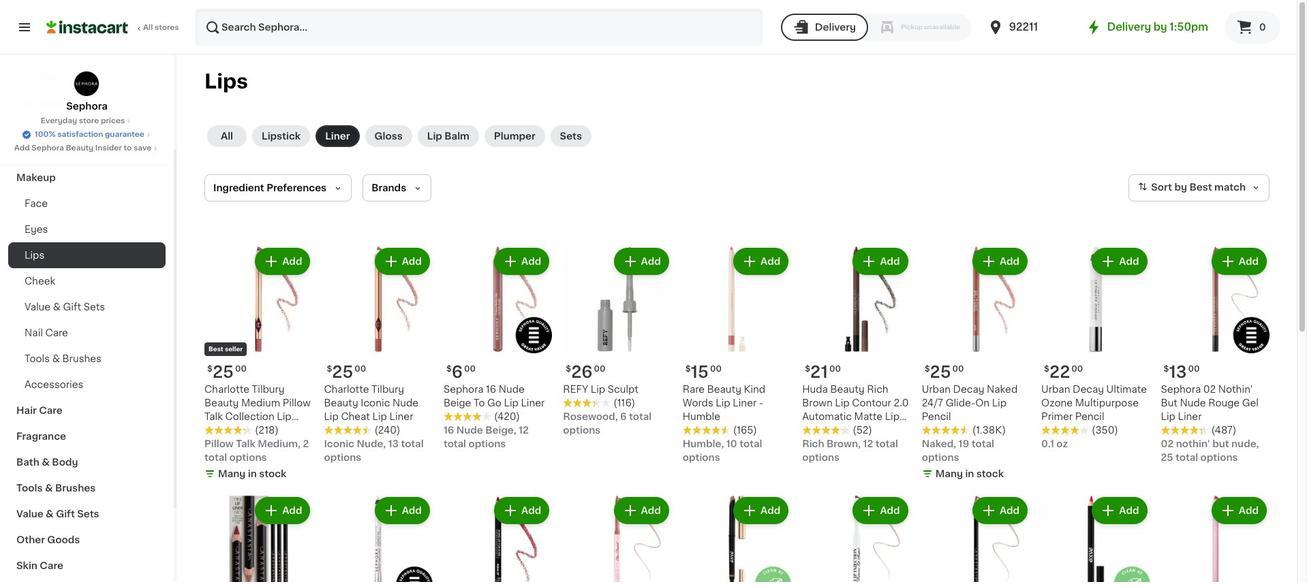 Task type: vqa. For each thing, say whether or not it's contained in the screenshot.


Task type: locate. For each thing, give the bounding box(es) containing it.
best left seller
[[209, 347, 224, 353]]

1 horizontal spatial decay
[[1073, 386, 1105, 395]]

rich inside huda beauty rich brown lip contour 2.0 automatic matte lip pencil
[[867, 386, 889, 395]]

go
[[488, 399, 502, 409]]

4 00 from the left
[[830, 366, 841, 374]]

sephora up store
[[66, 102, 108, 111]]

sephora for sephora 16 nude beige to go lip liner
[[444, 386, 484, 395]]

1 tools & brushes link from the top
[[8, 346, 166, 372]]

on
[[976, 399, 990, 409]]

to
[[124, 145, 132, 152]]

tools down bath
[[16, 484, 43, 494]]

0 horizontal spatial 6
[[452, 365, 463, 381]]

00 down seller
[[235, 366, 247, 374]]

$ inside $ 13 00
[[1164, 366, 1170, 374]]

rosewood,
[[563, 413, 618, 422]]

0 horizontal spatial best
[[209, 347, 224, 353]]

liner
[[325, 132, 350, 141], [521, 399, 545, 409], [733, 399, 757, 409], [390, 413, 413, 422], [1179, 413, 1202, 422], [253, 426, 277, 436]]

skin care link
[[8, 554, 166, 580]]

12 down '(420)'
[[519, 426, 529, 436]]

ozone
[[1042, 399, 1073, 409]]

2 decay from the left
[[954, 386, 985, 395]]

1 charlotte from the left
[[205, 386, 250, 395]]

everyday store prices
[[41, 117, 125, 125]]

0 horizontal spatial all
[[143, 24, 153, 31]]

nude up go
[[499, 386, 525, 395]]

25 inside 02 nothin' but nude, 25 total options
[[1162, 454, 1174, 463]]

guarantee
[[105, 131, 144, 138]]

cheek link
[[8, 269, 166, 295]]

2 $ from the left
[[327, 366, 332, 374]]

lip inside rare beauty kind words lip liner - humble
[[716, 399, 731, 409]]

26
[[572, 365, 593, 381]]

insider
[[95, 145, 122, 152]]

6 00 from the left
[[464, 366, 476, 374]]

0 horizontal spatial charlotte
[[205, 386, 250, 395]]

gift up goods
[[56, 510, 75, 520]]

pillow inside charlotte tilbury beauty medium pillow talk collection lip cheat lip liner
[[283, 399, 311, 409]]

rich brown, 12 total options
[[803, 440, 899, 463]]

product group containing 21
[[803, 245, 911, 465]]

liner inside rare beauty kind words lip liner - humble
[[733, 399, 757, 409]]

0 vertical spatial rich
[[867, 386, 889, 395]]

options down brown,
[[803, 454, 840, 463]]

00 inside $ 13 00
[[1189, 366, 1200, 374]]

body
[[52, 458, 78, 468]]

0 horizontal spatial tilbury
[[252, 386, 285, 395]]

3 00 from the left
[[594, 366, 606, 374]]

5 00 from the left
[[1072, 366, 1084, 374]]

1 horizontal spatial cheat
[[341, 413, 370, 422]]

None search field
[[195, 8, 764, 46]]

total inside the rosewood, 6 total options
[[629, 413, 652, 422]]

nude inside charlotte tilbury beauty iconic nude lip cheat lip liner
[[393, 399, 419, 409]]

0 horizontal spatial pillow
[[205, 440, 234, 450]]

0 vertical spatial 02
[[1204, 386, 1217, 395]]

care
[[45, 329, 68, 338], [39, 406, 63, 416], [40, 562, 63, 571]]

1 in from the left
[[248, 470, 257, 480]]

options inside the rich brown, 12 total options
[[803, 454, 840, 463]]

0 horizontal spatial 13
[[388, 440, 399, 450]]

cheat inside charlotte tilbury beauty iconic nude lip cheat lip liner
[[341, 413, 370, 422]]

00 right 22
[[1072, 366, 1084, 374]]

liner inside charlotte tilbury beauty medium pillow talk collection lip cheat lip liner
[[253, 426, 277, 436]]

00 inside $ 21 00
[[830, 366, 841, 374]]

shop link
[[8, 35, 166, 63]]

care for skin care
[[40, 562, 63, 571]]

1 horizontal spatial by
[[1175, 183, 1188, 192]]

total down nothin'
[[1176, 454, 1199, 463]]

25 for charlotte tilbury beauty iconic nude lip cheat lip liner
[[332, 365, 353, 381]]

many in stock for 19
[[936, 470, 1004, 480]]

total inside 16 nude beige, 12 total options
[[444, 440, 466, 450]]

00 inside $ 15 00
[[710, 366, 722, 374]]

1 urban from the left
[[1042, 386, 1071, 395]]

options inside iconic nude, 13 total options
[[324, 454, 362, 463]]

1 horizontal spatial talk
[[236, 440, 256, 450]]

2 urban from the left
[[922, 386, 951, 395]]

10
[[727, 440, 738, 450]]

2 $ 25 00 from the left
[[327, 365, 366, 381]]

sephora up beige
[[444, 386, 484, 395]]

1 horizontal spatial rich
[[867, 386, 889, 395]]

ingredient
[[213, 183, 264, 193]]

0 horizontal spatial many
[[218, 470, 246, 480]]

product group
[[205, 245, 313, 484], [324, 245, 433, 465], [444, 245, 553, 452], [563, 245, 672, 438], [683, 245, 792, 465], [803, 245, 911, 465], [922, 245, 1031, 484], [1042, 245, 1151, 452], [1162, 245, 1270, 465], [205, 495, 313, 583], [324, 495, 433, 583], [444, 495, 553, 583], [563, 495, 672, 583], [683, 495, 792, 583], [803, 495, 911, 583], [922, 495, 1031, 583], [1042, 495, 1151, 583], [1162, 495, 1270, 583]]

delivery for delivery
[[815, 23, 856, 32]]

$ up 24/7
[[925, 366, 930, 374]]

1 vertical spatial 16
[[444, 426, 454, 436]]

lips link
[[8, 243, 166, 269]]

sephora 16 nude beige to go lip liner
[[444, 386, 545, 409]]

$ up charlotte tilbury beauty iconic nude lip cheat lip liner
[[327, 366, 332, 374]]

2 stock from the left
[[977, 470, 1004, 480]]

1 vertical spatial all
[[221, 132, 233, 141]]

1 horizontal spatial best
[[1190, 183, 1213, 192]]

8 $ from the left
[[925, 366, 930, 374]]

1 vertical spatial brushes
[[55, 484, 96, 494]]

gift
[[63, 303, 81, 312], [56, 510, 75, 520]]

6 down (116)
[[621, 413, 627, 422]]

buy it again link
[[8, 63, 166, 90]]

0 horizontal spatial in
[[248, 470, 257, 480]]

automatic
[[803, 413, 852, 422]]

cheat
[[341, 413, 370, 422], [205, 426, 234, 436]]

pencil down 'automatic'
[[803, 426, 832, 436]]

0 button
[[1225, 11, 1281, 44]]

0 horizontal spatial pencil
[[803, 426, 832, 436]]

sets up the other goods link
[[77, 510, 99, 520]]

by inside field
[[1175, 183, 1188, 192]]

total down (116)
[[629, 413, 652, 422]]

3 $ from the left
[[566, 366, 572, 374]]

tilbury up (240)
[[372, 386, 404, 395]]

urban inside urban decay ultimate ozone multipurpose primer pencil
[[1042, 386, 1071, 395]]

0 horizontal spatial iconic
[[324, 440, 355, 450]]

lip up 'automatic'
[[835, 399, 850, 409]]

lip
[[427, 132, 442, 141], [591, 386, 606, 395], [835, 399, 850, 409], [504, 399, 519, 409], [716, 399, 731, 409], [993, 399, 1007, 409], [277, 413, 292, 422], [324, 413, 339, 422], [373, 413, 387, 422], [885, 413, 900, 422], [1162, 413, 1176, 422], [236, 426, 251, 436]]

care right the hair
[[39, 406, 63, 416]]

(116)
[[614, 399, 636, 409]]

charlotte tilbury beauty iconic nude lip cheat lip liner
[[324, 386, 419, 422]]

0 vertical spatial tools & brushes link
[[8, 346, 166, 372]]

cheat down the collection
[[205, 426, 234, 436]]

1 vertical spatial best
[[209, 347, 224, 353]]

1 vertical spatial by
[[1175, 183, 1188, 192]]

1 horizontal spatial lips
[[205, 72, 248, 91]]

tilbury inside charlotte tilbury beauty iconic nude lip cheat lip liner
[[372, 386, 404, 395]]

liner inside charlotte tilbury beauty iconic nude lip cheat lip liner
[[390, 413, 413, 422]]

00 up charlotte tilbury beauty iconic nude lip cheat lip liner
[[355, 366, 366, 374]]

00 inside $ 6 00
[[464, 366, 476, 374]]

16 inside sephora 16 nude beige to go lip liner
[[486, 386, 497, 395]]

0 vertical spatial 12
[[519, 426, 529, 436]]

total right the nude,
[[401, 440, 424, 450]]

sephora link
[[66, 71, 108, 113]]

0 vertical spatial lips
[[205, 72, 248, 91]]

beauty inside charlotte tilbury beauty medium pillow talk collection lip cheat lip liner
[[205, 399, 239, 409]]

00 for urban decay ultimate ozone multipurpose primer pencil
[[1072, 366, 1084, 374]]

7 00 from the left
[[710, 366, 722, 374]]

0 vertical spatial talk
[[205, 413, 223, 422]]

match
[[1215, 183, 1246, 192]]

1 horizontal spatial urban
[[1042, 386, 1071, 395]]

all left stores
[[143, 24, 153, 31]]

charlotte up the nude,
[[324, 386, 369, 395]]

plumper link
[[485, 125, 545, 147]]

talk inside charlotte tilbury beauty medium pillow talk collection lip cheat lip liner
[[205, 413, 223, 422]]

tilbury for medium
[[252, 386, 285, 395]]

25 down but
[[1162, 454, 1174, 463]]

1 vertical spatial tools & brushes
[[16, 484, 96, 494]]

1 vertical spatial talk
[[236, 440, 256, 450]]

0 horizontal spatial lips
[[25, 251, 44, 260]]

sort
[[1152, 183, 1173, 192]]

sort by
[[1152, 183, 1188, 192]]

0 vertical spatial 6
[[452, 365, 463, 381]]

1 vertical spatial tools
[[16, 484, 43, 494]]

oz
[[1057, 440, 1068, 450]]

0 horizontal spatial delivery
[[815, 23, 856, 32]]

options down beige, in the left of the page
[[469, 440, 506, 450]]

1 vertical spatial pillow
[[205, 440, 234, 450]]

$ for charlotte tilbury beauty medium pillow talk collection lip cheat lip liner
[[207, 366, 213, 374]]

beauty inside huda beauty rich brown lip contour 2.0 automatic matte lip pencil
[[831, 386, 865, 395]]

value & gift sets link up 'nail care'
[[8, 295, 166, 320]]

$ 26 00
[[566, 365, 606, 381]]

1 decay from the left
[[1073, 386, 1105, 395]]

1 00 from the left
[[235, 366, 247, 374]]

2 horizontal spatial pencil
[[1076, 413, 1105, 422]]

lipstick
[[262, 132, 301, 141]]

$ 25 00 up charlotte tilbury beauty iconic nude lip cheat lip liner
[[327, 365, 366, 381]]

product group containing 13
[[1162, 245, 1270, 465]]

eyes link
[[8, 217, 166, 243]]

rare beauty kind words lip liner - humble
[[683, 386, 766, 422]]

delivery by 1:50pm link
[[1086, 19, 1209, 35]]

naked,
[[922, 440, 957, 450]]

0 vertical spatial cheat
[[341, 413, 370, 422]]

decay up glide-
[[954, 386, 985, 395]]

charlotte inside charlotte tilbury beauty medium pillow talk collection lip cheat lip liner
[[205, 386, 250, 395]]

0 horizontal spatial by
[[1154, 22, 1168, 32]]

1 vertical spatial 02
[[1162, 440, 1174, 450]]

options inside pillow talk medium, 2 total options
[[230, 454, 267, 463]]

by
[[1154, 22, 1168, 32], [1175, 183, 1188, 192]]

2 charlotte from the left
[[324, 386, 369, 395]]

gift down cheek link
[[63, 303, 81, 312]]

tools & brushes down bath & body
[[16, 484, 96, 494]]

1 horizontal spatial pencil
[[922, 413, 952, 422]]

1 stock from the left
[[259, 470, 287, 480]]

words
[[683, 399, 714, 409]]

options inside 02 nothin' but nude, 25 total options
[[1201, 454, 1239, 463]]

best left match
[[1190, 183, 1213, 192]]

00 up glide-
[[953, 366, 965, 374]]

care right nail
[[45, 329, 68, 338]]

13 up but
[[1170, 365, 1187, 381]]

$ for sephora 16 nude beige to go lip liner
[[447, 366, 452, 374]]

delivery for delivery by 1:50pm
[[1108, 22, 1152, 32]]

1 horizontal spatial 12
[[863, 440, 874, 450]]

6 $ from the left
[[447, 366, 452, 374]]

iconic nude, 13 total options
[[324, 440, 424, 463]]

service type group
[[781, 14, 971, 41]]

lip balm
[[427, 132, 470, 141]]

brushes down nail care link
[[62, 355, 102, 364]]

delivery button
[[781, 14, 869, 41]]

0 horizontal spatial cheat
[[205, 426, 234, 436]]

buy
[[38, 72, 58, 81]]

00 for huda beauty rich brown lip contour 2.0 automatic matte lip pencil
[[830, 366, 841, 374]]

13 down (240)
[[388, 440, 399, 450]]

1 vertical spatial value & gift sets link
[[8, 502, 166, 528]]

liner up nothin'
[[1179, 413, 1202, 422]]

urban up ozone
[[1042, 386, 1071, 395]]

2 many in stock from the left
[[936, 470, 1004, 480]]

00 right 21
[[830, 366, 841, 374]]

pencil down 24/7
[[922, 413, 952, 422]]

charlotte up the collection
[[205, 386, 250, 395]]

ultimate
[[1107, 386, 1148, 395]]

decay inside urban decay naked 24/7 glide-on lip pencil
[[954, 386, 985, 395]]

liner left gloss link
[[325, 132, 350, 141]]

skin
[[16, 562, 37, 571]]

1 value & gift sets link from the top
[[8, 295, 166, 320]]

options down (218)
[[230, 454, 267, 463]]

1 horizontal spatial in
[[966, 470, 975, 480]]

by left 1:50pm
[[1154, 22, 1168, 32]]

nude inside sephora 16 nude beige to go lip liner
[[499, 386, 525, 395]]

charlotte inside charlotte tilbury beauty iconic nude lip cheat lip liner
[[324, 386, 369, 395]]

0 horizontal spatial 12
[[519, 426, 529, 436]]

1 $ from the left
[[207, 366, 213, 374]]

0 vertical spatial iconic
[[361, 399, 390, 409]]

0 vertical spatial best
[[1190, 183, 1213, 192]]

$ 6 00
[[447, 365, 476, 381]]

urban for 22
[[1042, 386, 1071, 395]]

1 vertical spatial lips
[[25, 251, 44, 260]]

1 horizontal spatial pillow
[[283, 399, 311, 409]]

nail care
[[25, 329, 68, 338]]

1 many from the left
[[218, 470, 246, 480]]

cheat up the nude,
[[341, 413, 370, 422]]

2 tools & brushes link from the top
[[8, 476, 166, 502]]

16 up go
[[486, 386, 497, 395]]

many
[[218, 470, 246, 480], [936, 470, 963, 480]]

tools & brushes link down body
[[8, 476, 166, 502]]

sets up nail care link
[[84, 303, 105, 312]]

nude inside 16 nude beige, 12 total options
[[457, 426, 483, 436]]

$ 25 00 up 24/7
[[925, 365, 965, 381]]

decay inside urban decay ultimate ozone multipurpose primer pencil
[[1073, 386, 1105, 395]]

$ up refy
[[566, 366, 572, 374]]

4 $ from the left
[[805, 366, 811, 374]]

by right sort
[[1175, 183, 1188, 192]]

$ for rare beauty kind words lip liner - humble
[[686, 366, 691, 374]]

pillow inside pillow talk medium, 2 total options
[[205, 440, 234, 450]]

1 horizontal spatial 16
[[486, 386, 497, 395]]

value down cheek
[[25, 303, 51, 312]]

2 many from the left
[[936, 470, 963, 480]]

best inside field
[[1190, 183, 1213, 192]]

0 horizontal spatial urban
[[922, 386, 951, 395]]

lip up '(420)'
[[504, 399, 519, 409]]

00 up sephora 02 nothin' but nude rouge gel lip liner
[[1189, 366, 1200, 374]]

2 in from the left
[[966, 470, 975, 480]]

value
[[25, 303, 51, 312], [16, 510, 43, 520]]

0.1
[[1042, 440, 1055, 450]]

6 up beige
[[452, 365, 463, 381]]

lip up (218)
[[277, 413, 292, 422]]

other goods
[[16, 536, 80, 545]]

1 horizontal spatial 02
[[1204, 386, 1217, 395]]

6 inside the rosewood, 6 total options
[[621, 413, 627, 422]]

3 $ 25 00 from the left
[[925, 365, 965, 381]]

0 vertical spatial 16
[[486, 386, 497, 395]]

25 up 24/7
[[930, 365, 952, 381]]

liner left -
[[733, 399, 757, 409]]

total down (165)
[[740, 440, 763, 450]]

0 vertical spatial value & gift sets link
[[8, 295, 166, 320]]

1 vertical spatial value & gift sets
[[16, 510, 99, 520]]

0 vertical spatial sets
[[560, 132, 582, 141]]

7 $ from the left
[[686, 366, 691, 374]]

$ 25 00
[[207, 365, 247, 381], [327, 365, 366, 381], [925, 365, 965, 381]]

best for best match
[[1190, 183, 1213, 192]]

sephora logo image
[[74, 71, 100, 97]]

lists link
[[8, 90, 166, 117]]

$ inside $ 22 00
[[1045, 366, 1050, 374]]

options down the nude,
[[324, 454, 362, 463]]

0 horizontal spatial many in stock
[[218, 470, 287, 480]]

iconic left the nude,
[[324, 440, 355, 450]]

many down pillow talk medium, 2 total options
[[218, 470, 246, 480]]

1 horizontal spatial iconic
[[361, 399, 390, 409]]

25 up charlotte tilbury beauty iconic nude lip cheat lip liner
[[332, 365, 353, 381]]

lips down eyes
[[25, 251, 44, 260]]

0 vertical spatial tools
[[25, 355, 50, 364]]

refy lip sculpt
[[563, 386, 639, 395]]

00 inside $ 26 00
[[594, 366, 606, 374]]

1 horizontal spatial many
[[936, 470, 963, 480]]

1 vertical spatial sets
[[84, 303, 105, 312]]

00 for refy lip sculpt
[[594, 366, 606, 374]]

beauty inside charlotte tilbury beauty iconic nude lip cheat lip liner
[[324, 399, 358, 409]]

0 horizontal spatial stock
[[259, 470, 287, 480]]

100%
[[35, 131, 56, 138]]

$ inside $ 21 00
[[805, 366, 811, 374]]

sephora down $ 13 00
[[1162, 386, 1202, 395]]

options down the but
[[1201, 454, 1239, 463]]

urban up 24/7
[[922, 386, 951, 395]]

1 horizontal spatial all
[[221, 132, 233, 141]]

1 vertical spatial 13
[[388, 440, 399, 450]]

buy it again
[[38, 72, 96, 81]]

total inside the rich brown, 12 total options
[[876, 440, 899, 450]]

00 for charlotte tilbury beauty iconic nude lip cheat lip liner
[[355, 366, 366, 374]]

in down 'naked, 19 total options'
[[966, 470, 975, 480]]

liner up "medium,"
[[253, 426, 277, 436]]

1 horizontal spatial charlotte
[[324, 386, 369, 395]]

0 horizontal spatial decay
[[954, 386, 985, 395]]

& up 'nail care'
[[53, 303, 61, 312]]

0 vertical spatial 13
[[1170, 365, 1187, 381]]

sephora inside sephora 16 nude beige to go lip liner
[[444, 386, 484, 395]]

25 down "best seller"
[[213, 365, 234, 381]]

charlotte for medium
[[205, 386, 250, 395]]

plumper
[[494, 132, 536, 141]]

other goods link
[[8, 528, 166, 554]]

value & gift sets link up goods
[[8, 502, 166, 528]]

$ 25 00 for charlotte tilbury beauty iconic nude lip cheat lip liner
[[327, 365, 366, 381]]

1 tilbury from the left
[[252, 386, 285, 395]]

urban inside urban decay naked 24/7 glide-on lip pencil
[[922, 386, 951, 395]]

tools & brushes link up accessories
[[8, 346, 166, 372]]

humble
[[683, 413, 721, 422]]

pencil up (350)
[[1076, 413, 1105, 422]]

tools down nail
[[25, 355, 50, 364]]

holiday
[[16, 147, 54, 157]]

total down (1.38k)
[[972, 440, 995, 450]]

tilbury up medium
[[252, 386, 285, 395]]

02 left nothin'
[[1162, 440, 1174, 450]]

value up other
[[16, 510, 43, 520]]

rosewood, 6 total options
[[563, 413, 652, 436]]

00 inside $ 22 00
[[1072, 366, 1084, 374]]

1 horizontal spatial delivery
[[1108, 22, 1152, 32]]

$
[[207, 366, 213, 374], [327, 366, 332, 374], [566, 366, 572, 374], [805, 366, 811, 374], [1045, 366, 1050, 374], [447, 366, 452, 374], [686, 366, 691, 374], [925, 366, 930, 374], [1164, 366, 1170, 374]]

12 inside 16 nude beige, 12 total options
[[519, 426, 529, 436]]

12 inside the rich brown, 12 total options
[[863, 440, 874, 450]]

to
[[474, 399, 485, 409]]

sephora
[[66, 102, 108, 111], [32, 145, 64, 152], [444, 386, 484, 395], [1162, 386, 1202, 395]]

0 vertical spatial pillow
[[283, 399, 311, 409]]

22
[[1050, 365, 1071, 381]]

lip down $ 26 00
[[591, 386, 606, 395]]

liner right go
[[521, 399, 545, 409]]

care right skin
[[40, 562, 63, 571]]

$ up but
[[1164, 366, 1170, 374]]

$ inside $ 15 00
[[686, 366, 691, 374]]

5 $ from the left
[[1045, 366, 1050, 374]]

1 many in stock from the left
[[218, 470, 287, 480]]

brushes down body
[[55, 484, 96, 494]]

1 horizontal spatial tilbury
[[372, 386, 404, 395]]

options inside the rosewood, 6 total options
[[563, 426, 601, 436]]

hair care link
[[8, 398, 166, 424]]

$ for charlotte tilbury beauty iconic nude lip cheat lip liner
[[327, 366, 332, 374]]

21
[[811, 365, 828, 381]]

12 down "(52)"
[[863, 440, 874, 450]]

0 horizontal spatial 16
[[444, 426, 454, 436]]

0 vertical spatial all
[[143, 24, 153, 31]]

00 up to
[[464, 366, 476, 374]]

in for talk
[[248, 470, 257, 480]]

16 down beige
[[444, 426, 454, 436]]

by for delivery
[[1154, 22, 1168, 32]]

1 vertical spatial cheat
[[205, 426, 234, 436]]

1 horizontal spatial 6
[[621, 413, 627, 422]]

1 vertical spatial care
[[39, 406, 63, 416]]

sephora down 100%
[[32, 145, 64, 152]]

0 horizontal spatial rich
[[803, 440, 825, 450]]

00 for sephora 16 nude beige to go lip liner
[[464, 366, 476, 374]]

in down pillow talk medium, 2 total options
[[248, 470, 257, 480]]

8 00 from the left
[[953, 366, 965, 374]]

$ inside $ 6 00
[[447, 366, 452, 374]]

2 vertical spatial care
[[40, 562, 63, 571]]

1 vertical spatial 12
[[863, 440, 874, 450]]

many in stock
[[218, 470, 287, 480], [936, 470, 1004, 480]]

2 value & gift sets link from the top
[[8, 502, 166, 528]]

beauty inside add sephora beauty insider to save "link"
[[66, 145, 94, 152]]

iconic inside iconic nude, 13 total options
[[324, 440, 355, 450]]

delivery inside button
[[815, 23, 856, 32]]

delivery
[[1108, 22, 1152, 32], [815, 23, 856, 32]]

1 horizontal spatial 13
[[1170, 365, 1187, 381]]

0 vertical spatial by
[[1154, 22, 1168, 32]]

1 $ 25 00 from the left
[[207, 365, 247, 381]]

makeup link
[[8, 165, 166, 191]]

instacart logo image
[[46, 19, 128, 35]]

1 vertical spatial iconic
[[324, 440, 355, 450]]

decay for 22
[[1073, 386, 1105, 395]]

1 horizontal spatial $ 25 00
[[327, 365, 366, 381]]

2 00 from the left
[[355, 366, 366, 374]]

25 for charlotte tilbury beauty medium pillow talk collection lip cheat lip liner
[[213, 365, 234, 381]]

0 horizontal spatial $ 25 00
[[207, 365, 247, 381]]

100% satisfaction guarantee
[[35, 131, 144, 138]]

care inside 'link'
[[40, 562, 63, 571]]

sephora inside sephora 02 nothin' but nude rouge gel lip liner
[[1162, 386, 1202, 395]]

0 horizontal spatial talk
[[205, 413, 223, 422]]

sets right plumper
[[560, 132, 582, 141]]

everyday store prices link
[[41, 116, 133, 127]]

talk down (218)
[[236, 440, 256, 450]]

1 horizontal spatial many in stock
[[936, 470, 1004, 480]]

total down matte
[[876, 440, 899, 450]]

1 horizontal spatial stock
[[977, 470, 1004, 480]]

9 $ from the left
[[1164, 366, 1170, 374]]

brands button
[[363, 175, 432, 202]]

2 tilbury from the left
[[372, 386, 404, 395]]

talk left the collection
[[205, 413, 223, 422]]

stock down 'naked, 19 total options'
[[977, 470, 1004, 480]]

matte
[[855, 413, 883, 422]]

9 00 from the left
[[1189, 366, 1200, 374]]

$ inside $ 26 00
[[566, 366, 572, 374]]

$ for refy lip sculpt
[[566, 366, 572, 374]]

lips
[[205, 72, 248, 91], [25, 251, 44, 260]]

iconic up (240)
[[361, 399, 390, 409]]

0 vertical spatial care
[[45, 329, 68, 338]]

1 vertical spatial rich
[[803, 440, 825, 450]]

tilbury inside charlotte tilbury beauty medium pillow talk collection lip cheat lip liner
[[252, 386, 285, 395]]

rich left brown,
[[803, 440, 825, 450]]

1 vertical spatial tools & brushes link
[[8, 476, 166, 502]]

0 horizontal spatial 02
[[1162, 440, 1174, 450]]



Task type: describe. For each thing, give the bounding box(es) containing it.
lip up iconic nude, 13 total options
[[324, 413, 339, 422]]

6 for $ 6 00
[[452, 365, 463, 381]]

charlotte for iconic
[[324, 386, 369, 395]]

16 nude beige, 12 total options
[[444, 426, 529, 450]]

seller
[[225, 347, 243, 353]]

stock for medium,
[[259, 470, 287, 480]]

00 for urban decay naked 24/7 glide-on lip pencil
[[953, 366, 965, 374]]

hair
[[16, 406, 37, 416]]

by for sort
[[1175, 183, 1188, 192]]

$ for sephora 02 nothin' but nude rouge gel lip liner
[[1164, 366, 1170, 374]]

$ 25 00 for charlotte tilbury beauty medium pillow talk collection lip cheat lip liner
[[207, 365, 247, 381]]

& for 1st value & gift sets link from the bottom
[[46, 510, 54, 520]]

2.0
[[894, 399, 909, 409]]

pencil inside urban decay naked 24/7 glide-on lip pencil
[[922, 413, 952, 422]]

nail care link
[[8, 320, 166, 346]]

bath & body
[[16, 458, 78, 468]]

add inside "link"
[[14, 145, 30, 152]]

(487)
[[1212, 426, 1237, 436]]

humble, 10 total options
[[683, 440, 763, 463]]

nude,
[[1232, 440, 1260, 450]]

goods
[[47, 536, 80, 545]]

fragrance link
[[8, 424, 166, 450]]

urban for 25
[[922, 386, 951, 395]]

1 vertical spatial value
[[16, 510, 43, 520]]

$ for urban decay naked 24/7 glide-on lip pencil
[[925, 366, 930, 374]]

liner inside sephora 16 nude beige to go lip liner
[[521, 399, 545, 409]]

lips inside lips link
[[25, 251, 44, 260]]

options inside 16 nude beige, 12 total options
[[469, 440, 506, 450]]

refy
[[563, 386, 589, 395]]

many for naked,
[[936, 470, 963, 480]]

0 vertical spatial brushes
[[62, 355, 102, 364]]

lip down the collection
[[236, 426, 251, 436]]

sephora 02 nothin' but nude rouge gel lip liner
[[1162, 386, 1259, 422]]

options inside 'naked, 19 total options'
[[922, 454, 960, 463]]

02 nothin' but nude, 25 total options
[[1162, 440, 1260, 463]]

again
[[69, 72, 96, 81]]

it
[[60, 72, 67, 81]]

all for all stores
[[143, 24, 153, 31]]

product group containing 15
[[683, 245, 792, 465]]

lip down 2.0
[[885, 413, 900, 422]]

lip inside sephora 16 nude beige to go lip liner
[[504, 399, 519, 409]]

(240)
[[375, 426, 400, 436]]

100% satisfaction guarantee button
[[21, 127, 153, 140]]

accessories
[[25, 380, 83, 390]]

iconic inside charlotte tilbury beauty iconic nude lip cheat lip liner
[[361, 399, 390, 409]]

nude inside sephora 02 nothin' but nude rouge gel lip liner
[[1181, 399, 1207, 409]]

care for hair care
[[39, 406, 63, 416]]

stock for total
[[977, 470, 1004, 480]]

00 for charlotte tilbury beauty medium pillow talk collection lip cheat lip liner
[[235, 366, 247, 374]]

urban decay naked 24/7 glide-on lip pencil
[[922, 386, 1018, 422]]

stores
[[155, 24, 179, 31]]

0 vertical spatial tools & brushes
[[25, 355, 102, 364]]

16 inside 16 nude beige, 12 total options
[[444, 426, 454, 436]]

product group containing 22
[[1042, 245, 1151, 452]]

sephora for sephora
[[66, 102, 108, 111]]

$ for urban decay ultimate ozone multipurpose primer pencil
[[1045, 366, 1050, 374]]

naked, 19 total options
[[922, 440, 995, 463]]

$ 21 00
[[805, 365, 841, 381]]

total inside 02 nothin' but nude, 25 total options
[[1176, 454, 1199, 463]]

02 inside sephora 02 nothin' but nude rouge gel lip liner
[[1204, 386, 1217, 395]]

2
[[303, 440, 309, 450]]

beauty inside holiday party ready beauty link
[[120, 147, 155, 157]]

huda
[[803, 386, 828, 395]]

cheek
[[25, 277, 55, 286]]

lip inside sephora 02 nothin' but nude rouge gel lip liner
[[1162, 413, 1176, 422]]

glide-
[[946, 399, 976, 409]]

bath
[[16, 458, 39, 468]]

0 vertical spatial value
[[25, 303, 51, 312]]

02 inside 02 nothin' but nude, 25 total options
[[1162, 440, 1174, 450]]

1 vertical spatial gift
[[56, 510, 75, 520]]

all for all
[[221, 132, 233, 141]]

best match
[[1190, 183, 1246, 192]]

$ 22 00
[[1045, 365, 1084, 381]]

-
[[759, 399, 764, 409]]

sculpt
[[608, 386, 639, 395]]

but
[[1213, 440, 1230, 450]]

Best match Sort by field
[[1129, 175, 1270, 202]]

lipstick link
[[252, 125, 310, 147]]

options inside humble, 10 total options
[[683, 454, 720, 463]]

gloss
[[375, 132, 403, 141]]

humble,
[[683, 440, 724, 450]]

party
[[57, 147, 83, 157]]

ingredient preferences button
[[205, 175, 352, 202]]

total inside 'naked, 19 total options'
[[972, 440, 995, 450]]

product group containing 6
[[444, 245, 553, 452]]

add sephora beauty insider to save
[[14, 145, 152, 152]]

ready
[[86, 147, 117, 157]]

beige
[[444, 399, 471, 409]]

in for 19
[[966, 470, 975, 480]]

& up accessories
[[52, 355, 60, 364]]

rich inside the rich brown, 12 total options
[[803, 440, 825, 450]]

other
[[16, 536, 45, 545]]

beige,
[[486, 426, 517, 436]]

total inside iconic nude, 13 total options
[[401, 440, 424, 450]]

liner inside sephora 02 nothin' but nude rouge gel lip liner
[[1179, 413, 1202, 422]]

total inside humble, 10 total options
[[740, 440, 763, 450]]

product group containing 26
[[563, 245, 672, 438]]

best for best seller
[[209, 347, 224, 353]]

nothin'
[[1177, 440, 1211, 450]]

charlotte tilbury beauty medium pillow talk collection lip cheat lip liner
[[205, 386, 311, 436]]

beauty inside rare beauty kind words lip liner - humble
[[708, 386, 742, 395]]

pencil inside urban decay ultimate ozone multipurpose primer pencil
[[1076, 413, 1105, 422]]

$ 25 00 for urban decay naked 24/7 glide-on lip pencil
[[925, 365, 965, 381]]

sets link
[[551, 125, 592, 147]]

00 for rare beauty kind words lip liner - humble
[[710, 366, 722, 374]]

Search field
[[196, 10, 762, 45]]

pillow talk medium, 2 total options
[[205, 440, 309, 463]]

(350)
[[1092, 426, 1119, 436]]

& down bath & body
[[45, 484, 53, 494]]

& for bath & body link
[[42, 458, 50, 468]]

0 vertical spatial gift
[[63, 303, 81, 312]]

sephora for sephora 02 nothin' but nude rouge gel lip liner
[[1162, 386, 1202, 395]]

multipurpose
[[1076, 399, 1139, 409]]

$ for huda beauty rich brown lip contour 2.0 automatic matte lip pencil
[[805, 366, 811, 374]]

many in stock for talk
[[218, 470, 287, 480]]

lip up (240)
[[373, 413, 387, 422]]

hair care
[[16, 406, 63, 416]]

pencil inside huda beauty rich brown lip contour 2.0 automatic matte lip pencil
[[803, 426, 832, 436]]

brown,
[[827, 440, 861, 450]]

holiday party ready beauty
[[16, 147, 155, 157]]

decay for 25
[[954, 386, 985, 395]]

liner link
[[316, 125, 360, 147]]

makeup
[[16, 173, 56, 183]]

sephora inside "link"
[[32, 145, 64, 152]]

brands
[[372, 183, 406, 193]]

2 vertical spatial sets
[[77, 510, 99, 520]]

13 inside product group
[[1170, 365, 1187, 381]]

rare
[[683, 386, 705, 395]]

fragrance
[[16, 432, 66, 442]]

eyes
[[25, 225, 48, 235]]

many for pillow
[[218, 470, 246, 480]]

(52)
[[853, 426, 873, 436]]

(165)
[[733, 426, 757, 436]]

lip left the balm
[[427, 132, 442, 141]]

gloss link
[[365, 125, 412, 147]]

& for second value & gift sets link from the bottom of the page
[[53, 303, 61, 312]]

0
[[1260, 23, 1267, 32]]

best seller
[[209, 347, 243, 353]]

0 vertical spatial value & gift sets
[[25, 303, 105, 312]]

contour
[[852, 399, 892, 409]]

25 for urban decay naked 24/7 glide-on lip pencil
[[930, 365, 952, 381]]

gel
[[1243, 399, 1259, 409]]

cheat inside charlotte tilbury beauty medium pillow talk collection lip cheat lip liner
[[205, 426, 234, 436]]

store
[[79, 117, 99, 125]]

92211
[[1010, 22, 1038, 32]]

total inside pillow talk medium, 2 total options
[[205, 454, 227, 463]]

talk inside pillow talk medium, 2 total options
[[236, 440, 256, 450]]

00 for sephora 02 nothin' but nude rouge gel lip liner
[[1189, 366, 1200, 374]]

tilbury for iconic
[[372, 386, 404, 395]]

holiday party ready beauty link
[[8, 139, 166, 165]]

nothin'
[[1219, 386, 1254, 395]]

(420)
[[494, 413, 520, 422]]

$ 15 00
[[686, 365, 722, 381]]

lip inside urban decay naked 24/7 glide-on lip pencil
[[993, 399, 1007, 409]]

13 inside iconic nude, 13 total options
[[388, 440, 399, 450]]

naked
[[987, 386, 1018, 395]]

face link
[[8, 191, 166, 217]]

6 for rosewood, 6 total options
[[621, 413, 627, 422]]

care for nail care
[[45, 329, 68, 338]]



